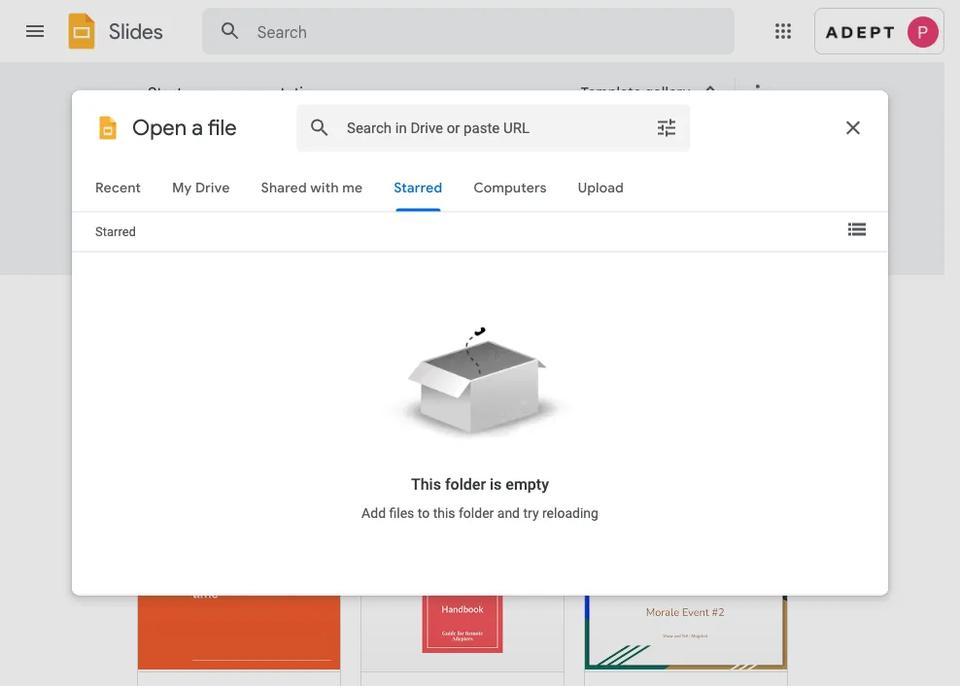 Task type: describe. For each thing, give the bounding box(es) containing it.
arcgis
[[603, 479, 648, 496]]

1 horizontal spatial google
[[660, 234, 703, 250]]

start
[[148, 84, 183, 103]]

search image
[[211, 12, 250, 51]]

google inside option
[[374, 479, 421, 496]]

instructions
[[508, 479, 586, 496]]

presentation
[[232, 84, 321, 103]]

start a new presentation heading
[[148, 62, 568, 124]]

arcgis massachusetts time series visualization option
[[585, 345, 915, 687]]

ra
[[315, 479, 333, 496]]

list box containing by
[[140, 117, 811, 276]]

by for by gv
[[477, 234, 491, 250]]

set-
[[459, 479, 488, 496]]

by for by google science fair
[[643, 234, 657, 250]]

arcgis massachusetts time series visualization
[[603, 479, 915, 496]]

new
[[199, 84, 228, 103]]

series
[[789, 479, 829, 496]]

time-
[[205, 479, 243, 496]]

gv
[[494, 234, 512, 250]]

6,
[[452, 503, 461, 516]]

adept
[[379, 479, 419, 496]]

visualization
[[833, 479, 915, 496]]

adding time-off to the ra team google calendar
[[156, 479, 484, 496]]

adept mdm set-up instructions option
[[361, 345, 586, 687]]

last opened by me sep 6, 2023 element
[[428, 503, 492, 516]]

template
[[581, 84, 642, 101]]

by gv
[[477, 234, 512, 250]]

calendar
[[425, 479, 484, 496]]

science
[[707, 234, 754, 250]]

2023
[[464, 503, 492, 516]]



Task type: locate. For each thing, give the bounding box(es) containing it.
adding time-off to the ra team google calendar option
[[137, 345, 484, 687]]

template gallery button
[[568, 75, 735, 110]]

time
[[754, 479, 786, 496]]

google science fair link
[[660, 234, 780, 250]]

by left google science fair link
[[643, 234, 657, 250]]

1 by from the left
[[477, 234, 491, 250]]

option
[[140, 121, 290, 247], [306, 121, 456, 247], [473, 121, 622, 253], [639, 121, 789, 253], [137, 555, 341, 687], [361, 555, 565, 687], [585, 555, 789, 687]]

google left the mdm
[[374, 479, 421, 496]]

gallery
[[646, 84, 691, 101]]

team
[[336, 479, 371, 496]]

gv link
[[494, 234, 512, 250]]

None search field
[[202, 8, 735, 54]]

to
[[268, 479, 283, 496]]

off
[[243, 479, 265, 496]]

mdm
[[422, 479, 456, 496]]

start a new presentation
[[148, 84, 321, 103]]

2 by from the left
[[643, 234, 657, 250]]

presentations by title list box
[[137, 345, 915, 687]]

sep
[[428, 503, 448, 516]]

by google science fair
[[643, 234, 780, 250]]

a
[[186, 84, 195, 103]]

by left gv
[[477, 234, 491, 250]]

0 vertical spatial google
[[660, 234, 703, 250]]

fair
[[758, 234, 780, 250]]

by
[[477, 234, 491, 250], [643, 234, 657, 250]]

slides link
[[62, 12, 163, 54]]

list box
[[140, 117, 811, 276]]

adding
[[156, 479, 202, 496]]

adept mdm set-up instructions
[[379, 479, 586, 496]]

the
[[286, 479, 311, 496]]

slides
[[109, 18, 163, 44]]

google left "science"
[[660, 234, 703, 250]]

1 vertical spatial google
[[374, 479, 421, 496]]

massachusetts
[[652, 479, 751, 496]]

0 horizontal spatial by
[[477, 234, 491, 250]]

up
[[488, 479, 504, 496]]

1 horizontal spatial by
[[643, 234, 657, 250]]

0 horizontal spatial google
[[374, 479, 421, 496]]

google
[[660, 234, 703, 250], [374, 479, 421, 496]]

adept mdm set-up instructions google slides element
[[379, 479, 586, 496]]

sep 6, 2023
[[428, 503, 492, 516]]

template gallery
[[581, 84, 691, 101]]



Task type: vqa. For each thing, say whether or not it's contained in the screenshot.
The
yes



